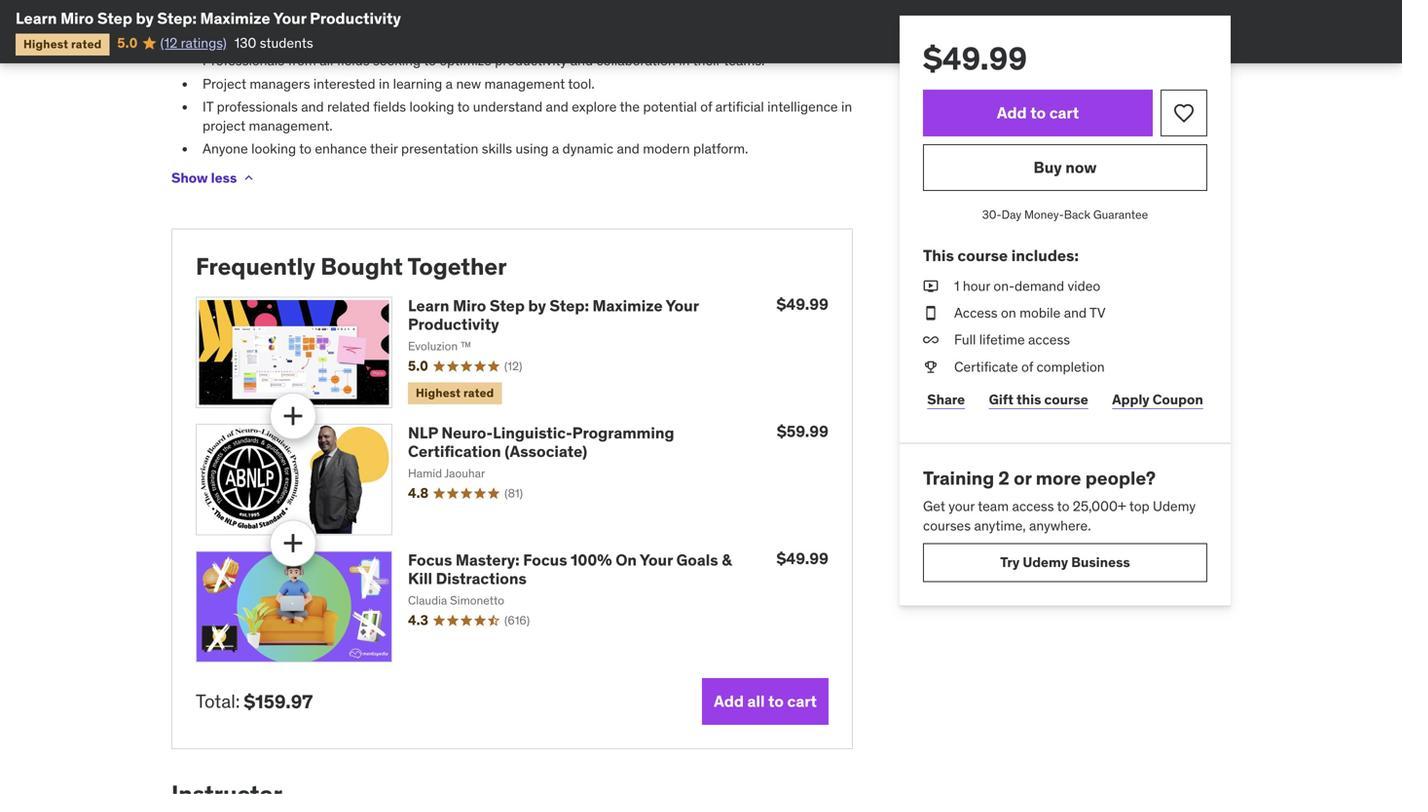 Task type: describe. For each thing, give the bounding box(es) containing it.
intelligence
[[768, 98, 838, 115]]

apply coupon
[[1113, 391, 1204, 408]]

project
[[203, 75, 247, 92]]

0 vertical spatial looking
[[410, 98, 454, 115]]

$159.97
[[244, 690, 313, 713]]

simonetto
[[450, 593, 505, 608]]

apply coupon button
[[1109, 380, 1208, 419]]

your for learn miro step by step: maximize your productivity
[[273, 8, 307, 28]]

training
[[924, 466, 995, 489]]

share button
[[924, 380, 970, 419]]

completion
[[1037, 358, 1105, 375]]

your for learn miro step by step: maximize your productivity evoluzion ™
[[666, 296, 699, 316]]

apply
[[1113, 391, 1150, 408]]

enhance
[[315, 140, 367, 157]]

from
[[288, 52, 316, 69]]

management.
[[249, 117, 333, 134]]

artificial
[[716, 98, 765, 115]]

&
[[722, 550, 732, 570]]

neuro-
[[442, 423, 493, 443]]

productivity
[[495, 52, 567, 69]]

distractions
[[436, 569, 527, 589]]

coupon
[[1153, 391, 1204, 408]]

0 horizontal spatial in
[[379, 75, 390, 92]]

buy now button
[[924, 144, 1208, 191]]

0 vertical spatial fields
[[337, 52, 370, 69]]

$49.99 for learn miro step by step: maximize your productivity
[[777, 294, 829, 314]]

anyone
[[203, 140, 248, 157]]

add all to cart button
[[703, 678, 829, 725]]

linguistic-
[[493, 423, 573, 443]]

add to cart
[[997, 103, 1080, 123]]

new
[[456, 75, 481, 92]]

this for who
[[228, 7, 270, 36]]

learn miro step by step: maximize your productivity
[[16, 8, 401, 28]]

evoluzion
[[408, 338, 458, 354]]

learn miro step by step: maximize your productivity link
[[408, 296, 699, 334]]

130 students
[[235, 34, 313, 52]]

this for gift
[[1017, 391, 1042, 408]]

cart inside add to cart button
[[1050, 103, 1080, 123]]

show less button
[[171, 158, 257, 197]]

video
[[1068, 277, 1101, 295]]

0 vertical spatial $49.99
[[924, 39, 1028, 78]]

learning
[[393, 75, 443, 92]]

step: for learn miro step by step: maximize your productivity evoluzion ™
[[550, 296, 589, 316]]

your
[[949, 498, 975, 515]]

back
[[1065, 207, 1091, 222]]

0 horizontal spatial highest
[[23, 36, 68, 52]]

(616)
[[505, 613, 530, 628]]

add for add all to cart
[[714, 691, 744, 711]]

xsmall image for 1
[[924, 277, 939, 296]]

maximize for learn miro step by step: maximize your productivity evoluzion ™
[[593, 296, 663, 316]]

course for who
[[276, 7, 351, 36]]

xsmall image inside show less button
[[241, 170, 257, 186]]

demand
[[1015, 277, 1065, 295]]

guarantee
[[1094, 207, 1149, 222]]

130
[[235, 34, 257, 52]]

100%
[[571, 550, 613, 570]]

includes:
[[1012, 245, 1079, 265]]

who this course is for:
[[171, 7, 419, 36]]

0 horizontal spatial their
[[370, 140, 398, 157]]

30-day money-back guarantee
[[983, 207, 1149, 222]]

or
[[1014, 466, 1032, 489]]

understand
[[473, 98, 543, 115]]

full
[[955, 331, 977, 348]]

xsmall image for certificate
[[924, 357, 939, 376]]

wishlist image
[[1173, 101, 1196, 125]]

30-
[[983, 207, 1002, 222]]

lifetime
[[980, 331, 1026, 348]]

interested
[[314, 75, 376, 92]]

1 vertical spatial a
[[552, 140, 559, 157]]

1 horizontal spatial highest
[[416, 385, 461, 400]]

on-
[[994, 277, 1015, 295]]

buy now
[[1034, 157, 1097, 177]]

by for learn miro step by step: maximize your productivity evoluzion ™
[[529, 296, 546, 316]]

share
[[928, 391, 966, 408]]

more
[[1036, 466, 1082, 489]]

collaboration
[[597, 52, 676, 69]]

1
[[955, 277, 960, 295]]

team
[[978, 498, 1009, 515]]

of inside the professionals from all fields seeking to optimize productivity and collaboration in their teams. project managers interested in learning a new management tool. it professionals and related fields looking to understand and explore the potential of artificial intelligence in project management. anyone looking to enhance their presentation skills using a dynamic and modern platform.
[[701, 98, 713, 115]]

xsmall image for access
[[924, 304, 939, 323]]

management
[[485, 75, 565, 92]]

kill
[[408, 569, 433, 589]]

hamid
[[408, 466, 442, 481]]

$49.99 for focus mastery: focus 100% on your goals & kill distractions
[[777, 548, 829, 568]]

goals
[[677, 550, 719, 570]]

maximize for learn miro step by step: maximize your productivity
[[200, 8, 271, 28]]

certificate of completion
[[955, 358, 1105, 375]]

is
[[356, 7, 375, 36]]

show less
[[171, 169, 237, 186]]

related
[[327, 98, 370, 115]]

and down tool.
[[546, 98, 569, 115]]

access on mobile and tv
[[955, 304, 1106, 322]]

it
[[203, 98, 214, 115]]

and left tv
[[1065, 304, 1087, 322]]

nlp neuro-linguistic-programming certification (associate) hamid jaouhar
[[408, 423, 675, 481]]

on
[[1002, 304, 1017, 322]]

who
[[171, 7, 223, 36]]

try udemy business
[[1001, 553, 1131, 571]]

step for learn miro step by step: maximize your productivity
[[97, 8, 132, 28]]

81 reviews element
[[505, 485, 523, 502]]

learn for learn miro step by step: maximize your productivity
[[16, 8, 57, 28]]

your inside focus mastery: focus 100% on your goals & kill distractions claudia simonetto
[[640, 550, 673, 570]]

skills
[[482, 140, 513, 157]]

claudia
[[408, 593, 447, 608]]



Task type: vqa. For each thing, say whether or not it's contained in the screenshot.
new
yes



Task type: locate. For each thing, give the bounding box(es) containing it.
1 horizontal spatial cart
[[1050, 103, 1080, 123]]

project
[[203, 117, 246, 134]]

1 vertical spatial 5.0
[[408, 357, 429, 375]]

616 reviews element
[[505, 612, 530, 629]]

1 vertical spatial miro
[[453, 296, 486, 316]]

1 horizontal spatial highest rated
[[416, 385, 494, 400]]

0 vertical spatial maximize
[[200, 8, 271, 28]]

1 vertical spatial highest rated
[[416, 385, 494, 400]]

this course includes:
[[924, 245, 1079, 265]]

add
[[997, 103, 1028, 123], [714, 691, 744, 711]]

anytime,
[[975, 517, 1027, 534]]

1 horizontal spatial course
[[958, 245, 1009, 265]]

0 vertical spatial in
[[679, 52, 690, 69]]

1 xsmall image from the top
[[924, 304, 939, 323]]

1 horizontal spatial a
[[552, 140, 559, 157]]

training 2 or more people? get your team access to 25,000+ top udemy courses anytime, anywhere.
[[924, 466, 1197, 534]]

professionals from all fields seeking to optimize productivity and collaboration in their teams. project managers interested in learning a new management tool. it professionals and related fields looking to understand and explore the potential of artificial intelligence in project management. anyone looking to enhance their presentation skills using a dynamic and modern platform.
[[203, 52, 853, 157]]

dynamic
[[563, 140, 614, 157]]

0 horizontal spatial step:
[[157, 8, 197, 28]]

all inside button
[[748, 691, 765, 711]]

1 horizontal spatial all
[[748, 691, 765, 711]]

a right using
[[552, 140, 559, 157]]

0 vertical spatial of
[[701, 98, 713, 115]]

productivity up ™
[[408, 314, 500, 334]]

5.0 down evoluzion
[[408, 357, 429, 375]]

learn
[[16, 8, 57, 28], [408, 296, 450, 316]]

step up (12)
[[490, 296, 525, 316]]

1 vertical spatial add
[[714, 691, 744, 711]]

access down mobile
[[1029, 331, 1071, 348]]

1 vertical spatial highest
[[416, 385, 461, 400]]

1 vertical spatial learn
[[408, 296, 450, 316]]

0 horizontal spatial udemy
[[1023, 553, 1069, 571]]

1 vertical spatial their
[[370, 140, 398, 157]]

step inside learn miro step by step: maximize your productivity evoluzion ™
[[490, 296, 525, 316]]

1 horizontal spatial looking
[[410, 98, 454, 115]]

productivity for learn miro step by step: maximize your productivity evoluzion ™
[[408, 314, 500, 334]]

1 hour on-demand video
[[955, 277, 1101, 295]]

mastery:
[[456, 550, 520, 570]]

0 vertical spatial add
[[997, 103, 1028, 123]]

0 vertical spatial by
[[136, 8, 154, 28]]

maximize inside learn miro step by step: maximize your productivity evoluzion ™
[[593, 296, 663, 316]]

25,000+
[[1073, 498, 1127, 515]]

0 horizontal spatial focus
[[408, 550, 452, 570]]

miro inside learn miro step by step: maximize your productivity evoluzion ™
[[453, 296, 486, 316]]

productivity inside learn miro step by step: maximize your productivity evoluzion ™
[[408, 314, 500, 334]]

looking
[[410, 98, 454, 115], [251, 140, 296, 157]]

0 vertical spatial step
[[97, 8, 132, 28]]

mobile
[[1020, 304, 1061, 322]]

learn inside learn miro step by step: maximize your productivity evoluzion ™
[[408, 296, 450, 316]]

0 vertical spatial 5.0
[[117, 34, 138, 52]]

0 vertical spatial cart
[[1050, 103, 1080, 123]]

certification
[[408, 442, 501, 461]]

xsmall image
[[924, 304, 939, 323], [924, 330, 939, 350]]

0 horizontal spatial all
[[320, 52, 334, 69]]

teams.
[[724, 52, 765, 69]]

udemy right try
[[1023, 553, 1069, 571]]

2 vertical spatial course
[[1045, 391, 1089, 408]]

optimize
[[440, 52, 492, 69]]

1 horizontal spatial add
[[997, 103, 1028, 123]]

step left who
[[97, 8, 132, 28]]

total:
[[196, 689, 240, 713]]

this
[[228, 7, 270, 36], [1017, 391, 1042, 408]]

on
[[616, 550, 637, 570]]

course for gift
[[1045, 391, 1089, 408]]

and up 'management.'
[[301, 98, 324, 115]]

their left teams. at the right of page
[[693, 52, 721, 69]]

business
[[1072, 553, 1131, 571]]

explore
[[572, 98, 617, 115]]

productivity up 'seeking'
[[310, 8, 401, 28]]

of left artificial
[[701, 98, 713, 115]]

xsmall image for full
[[924, 330, 939, 350]]

fields down learning at the left top of page
[[373, 98, 406, 115]]

0 vertical spatial course
[[276, 7, 351, 36]]

1 horizontal spatial of
[[1022, 358, 1034, 375]]

0 vertical spatial rated
[[71, 36, 102, 52]]

0 horizontal spatial fields
[[337, 52, 370, 69]]

1 horizontal spatial this
[[1017, 391, 1042, 408]]

1 vertical spatial xsmall image
[[924, 277, 939, 296]]

1 focus from the left
[[408, 550, 452, 570]]

1 vertical spatial maximize
[[593, 296, 663, 316]]

hour
[[963, 277, 991, 295]]

1 vertical spatial rated
[[464, 385, 494, 400]]

seeking
[[373, 52, 421, 69]]

access inside training 2 or more people? get your team access to 25,000+ top udemy courses anytime, anywhere.
[[1013, 498, 1055, 515]]

add for add to cart
[[997, 103, 1028, 123]]

1 vertical spatial fields
[[373, 98, 406, 115]]

by
[[136, 8, 154, 28], [529, 296, 546, 316]]

1 horizontal spatial step:
[[550, 296, 589, 316]]

money-
[[1025, 207, 1065, 222]]

managers
[[250, 75, 310, 92]]

of
[[701, 98, 713, 115], [1022, 358, 1034, 375]]

in right 'intelligence'
[[842, 98, 853, 115]]

0 vertical spatial productivity
[[310, 8, 401, 28]]

certificate
[[955, 358, 1019, 375]]

students
[[260, 34, 313, 52]]

2 horizontal spatial in
[[842, 98, 853, 115]]

nlp neuro-linguistic-programming certification (associate) link
[[408, 423, 675, 461]]

1 vertical spatial $49.99
[[777, 294, 829, 314]]

$59.99
[[777, 421, 829, 441]]

0 horizontal spatial highest rated
[[23, 36, 102, 52]]

1 vertical spatial xsmall image
[[924, 330, 939, 350]]

platform.
[[694, 140, 749, 157]]

0 vertical spatial a
[[446, 75, 453, 92]]

1 vertical spatial course
[[958, 245, 1009, 265]]

0 vertical spatial xsmall image
[[924, 304, 939, 323]]

1 vertical spatial step
[[490, 296, 525, 316]]

professionals
[[217, 98, 298, 115]]

people?
[[1086, 466, 1157, 489]]

maximize
[[200, 8, 271, 28], [593, 296, 663, 316]]

1 horizontal spatial 5.0
[[408, 357, 429, 375]]

now
[[1066, 157, 1097, 177]]

0 vertical spatial learn
[[16, 8, 57, 28]]

full lifetime access
[[955, 331, 1071, 348]]

0 horizontal spatial a
[[446, 75, 453, 92]]

to inside training 2 or more people? get your team access to 25,000+ top udemy courses anytime, anywhere.
[[1058, 498, 1070, 515]]

bought
[[321, 252, 403, 281]]

udemy inside 'link'
[[1023, 553, 1069, 571]]

gift
[[990, 391, 1014, 408]]

0 vertical spatial this
[[228, 7, 270, 36]]

(81)
[[505, 486, 523, 501]]

0 horizontal spatial by
[[136, 8, 154, 28]]

0 horizontal spatial maximize
[[200, 8, 271, 28]]

by inside learn miro step by step: maximize your productivity evoluzion ™
[[529, 296, 546, 316]]

to
[[424, 52, 436, 69], [458, 98, 470, 115], [1031, 103, 1047, 123], [299, 140, 312, 157], [1058, 498, 1070, 515], [769, 691, 784, 711]]

miro for learn miro step by step: maximize your productivity evoluzion ™
[[453, 296, 486, 316]]

in up potential
[[679, 52, 690, 69]]

2 horizontal spatial course
[[1045, 391, 1089, 408]]

cart inside the add all to cart button
[[788, 691, 817, 711]]

in down 'seeking'
[[379, 75, 390, 92]]

anywhere.
[[1030, 517, 1092, 534]]

5.0 for (12 ratings)
[[117, 34, 138, 52]]

modern
[[643, 140, 690, 157]]

productivity for learn miro step by step: maximize your productivity
[[310, 8, 401, 28]]

focus left 100%
[[523, 550, 568, 570]]

their
[[693, 52, 721, 69], [370, 140, 398, 157]]

potential
[[644, 98, 697, 115]]

5.0 for (12)
[[408, 357, 429, 375]]

1 vertical spatial in
[[379, 75, 390, 92]]

of down full lifetime access
[[1022, 358, 1034, 375]]

rated up "neuro-"
[[464, 385, 494, 400]]

0 vertical spatial xsmall image
[[241, 170, 257, 186]]

focus mastery: focus 100% on your goals & kill distractions link
[[408, 550, 732, 589]]

get
[[924, 498, 946, 515]]

1 horizontal spatial focus
[[523, 550, 568, 570]]

professionals
[[203, 52, 285, 69]]

1 horizontal spatial udemy
[[1154, 498, 1197, 515]]

0 horizontal spatial productivity
[[310, 8, 401, 28]]

access
[[955, 304, 998, 322]]

the
[[620, 98, 640, 115]]

day
[[1002, 207, 1022, 222]]

using
[[516, 140, 549, 157]]

1 vertical spatial step:
[[550, 296, 589, 316]]

focus up claudia
[[408, 550, 452, 570]]

xsmall image left 1
[[924, 277, 939, 296]]

and left modern
[[617, 140, 640, 157]]

0 vertical spatial miro
[[60, 8, 94, 28]]

this right gift
[[1017, 391, 1042, 408]]

2 focus from the left
[[523, 550, 568, 570]]

udemy inside training 2 or more people? get your team access to 25,000+ top udemy courses anytime, anywhere.
[[1154, 498, 1197, 515]]

miro for learn miro step by step: maximize your productivity
[[60, 8, 94, 28]]

all
[[320, 52, 334, 69], [748, 691, 765, 711]]

0 horizontal spatial step
[[97, 8, 132, 28]]

0 vertical spatial your
[[273, 8, 307, 28]]

0 horizontal spatial miro
[[60, 8, 94, 28]]

in
[[679, 52, 690, 69], [379, 75, 390, 92], [842, 98, 853, 115]]

learn for learn miro step by step: maximize your productivity evoluzion ™
[[408, 296, 450, 316]]

xsmall image
[[241, 170, 257, 186], [924, 277, 939, 296], [924, 357, 939, 376]]

this up professionals
[[228, 7, 270, 36]]

access down or
[[1013, 498, 1055, 515]]

0 horizontal spatial add
[[714, 691, 744, 711]]

xsmall image right less
[[241, 170, 257, 186]]

0 vertical spatial highest
[[23, 36, 68, 52]]

looking down 'management.'
[[251, 140, 296, 157]]

courses
[[924, 517, 971, 534]]

0 vertical spatial access
[[1029, 331, 1071, 348]]

1 horizontal spatial maximize
[[593, 296, 663, 316]]

0 horizontal spatial learn
[[16, 8, 57, 28]]

1 vertical spatial by
[[529, 296, 546, 316]]

xsmall image left access at right
[[924, 304, 939, 323]]

2 vertical spatial $49.99
[[777, 548, 829, 568]]

looking down learning at the left top of page
[[410, 98, 454, 115]]

your inside learn miro step by step: maximize your productivity evoluzion ™
[[666, 296, 699, 316]]

1 vertical spatial all
[[748, 691, 765, 711]]

2 vertical spatial in
[[842, 98, 853, 115]]

1 horizontal spatial their
[[693, 52, 721, 69]]

0 horizontal spatial rated
[[71, 36, 102, 52]]

0 horizontal spatial looking
[[251, 140, 296, 157]]

0 horizontal spatial cart
[[788, 691, 817, 711]]

this
[[924, 245, 955, 265]]

1 vertical spatial of
[[1022, 358, 1034, 375]]

1 vertical spatial productivity
[[408, 314, 500, 334]]

course up from
[[276, 7, 351, 36]]

tv
[[1090, 304, 1106, 322]]

™
[[461, 338, 472, 354]]

1 horizontal spatial in
[[679, 52, 690, 69]]

0 horizontal spatial this
[[228, 7, 270, 36]]

1 vertical spatial udemy
[[1023, 553, 1069, 571]]

xsmall image up share
[[924, 357, 939, 376]]

1 vertical spatial this
[[1017, 391, 1042, 408]]

2 vertical spatial xsmall image
[[924, 357, 939, 376]]

by for learn miro step by step: maximize your productivity
[[136, 8, 154, 28]]

step: inside learn miro step by step: maximize your productivity evoluzion ™
[[550, 296, 589, 316]]

highest rated
[[23, 36, 102, 52], [416, 385, 494, 400]]

0 vertical spatial their
[[693, 52, 721, 69]]

all inside the professionals from all fields seeking to optimize productivity and collaboration in their teams. project managers interested in learning a new management tool. it professionals and related fields looking to understand and explore the potential of artificial intelligence in project management. anyone looking to enhance their presentation skills using a dynamic and modern platform.
[[320, 52, 334, 69]]

focus
[[408, 550, 452, 570], [523, 550, 568, 570]]

their right enhance
[[370, 140, 398, 157]]

presentation
[[401, 140, 479, 157]]

a
[[446, 75, 453, 92], [552, 140, 559, 157]]

1 horizontal spatial productivity
[[408, 314, 500, 334]]

a left the new
[[446, 75, 453, 92]]

(12 ratings)
[[160, 34, 227, 52]]

1 vertical spatial access
[[1013, 498, 1055, 515]]

ratings)
[[181, 34, 227, 52]]

1 horizontal spatial rated
[[464, 385, 494, 400]]

and
[[571, 52, 593, 69], [301, 98, 324, 115], [546, 98, 569, 115], [617, 140, 640, 157], [1065, 304, 1087, 322]]

2 vertical spatial your
[[640, 550, 673, 570]]

step
[[97, 8, 132, 28], [490, 296, 525, 316]]

and up tool.
[[571, 52, 593, 69]]

(12)
[[505, 359, 523, 374]]

step: for learn miro step by step: maximize your productivity
[[157, 8, 197, 28]]

0 horizontal spatial course
[[276, 7, 351, 36]]

0 horizontal spatial of
[[701, 98, 713, 115]]

fields up 'interested'
[[337, 52, 370, 69]]

rated left (12 at the top left of the page
[[71, 36, 102, 52]]

4.3
[[408, 612, 429, 629]]

jaouhar
[[445, 466, 485, 481]]

course down completion
[[1045, 391, 1089, 408]]

1 horizontal spatial step
[[490, 296, 525, 316]]

udemy right top
[[1154, 498, 1197, 515]]

5.0 left (12 at the top left of the page
[[117, 34, 138, 52]]

xsmall image left 'full'
[[924, 330, 939, 350]]

course up hour
[[958, 245, 1009, 265]]

1 horizontal spatial by
[[529, 296, 546, 316]]

2 xsmall image from the top
[[924, 330, 939, 350]]

try udemy business link
[[924, 543, 1208, 582]]

12 reviews element
[[505, 358, 523, 375]]

step for learn miro step by step: maximize your productivity evoluzion ™
[[490, 296, 525, 316]]

for:
[[380, 7, 419, 36]]

buy
[[1034, 157, 1063, 177]]



